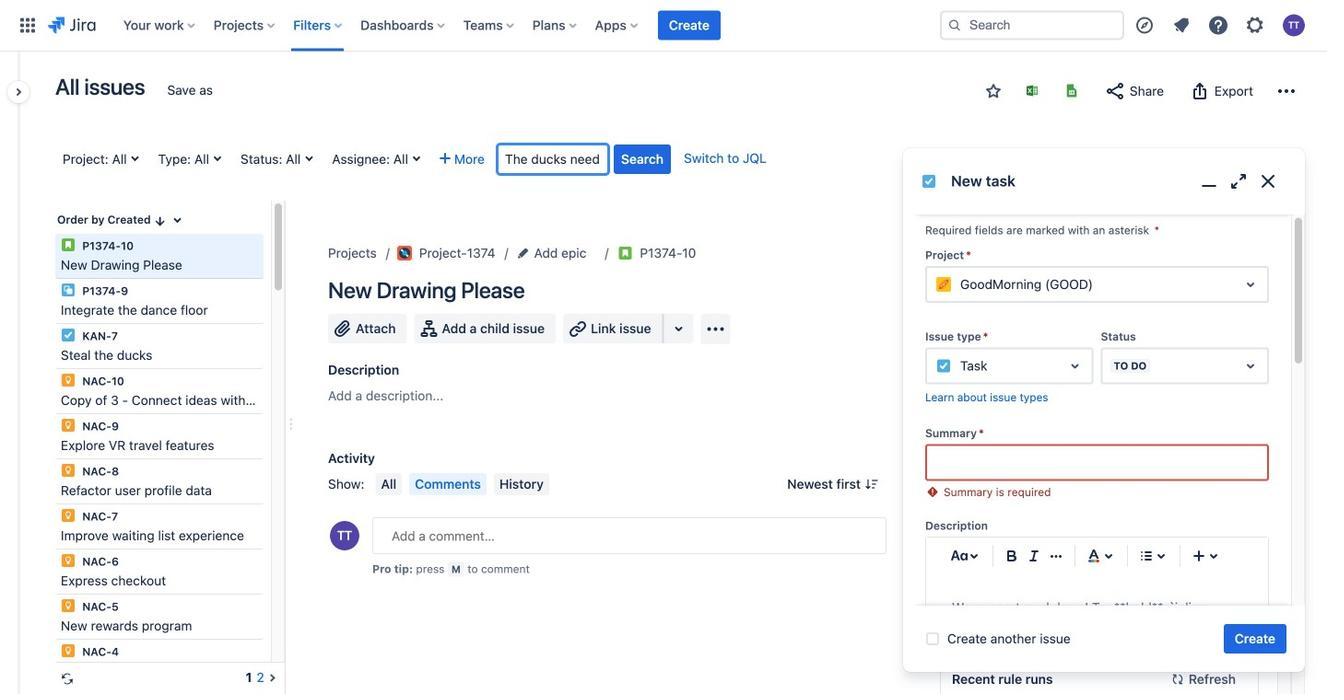 Task type: locate. For each thing, give the bounding box(es) containing it.
jira image
[[48, 14, 96, 36], [48, 14, 96, 36]]

1 vertical spatial idea image
[[61, 509, 76, 524]]

add app image
[[705, 318, 727, 341]]

2 idea image from the top
[[61, 464, 76, 478]]

discard & close image
[[1257, 171, 1279, 193]]

None text field
[[927, 447, 1267, 480]]

story image
[[61, 238, 76, 253], [618, 246, 633, 261]]

Add a comment… field
[[372, 518, 887, 555]]

discover atlassian products image
[[1134, 14, 1156, 36]]

done image
[[1035, 285, 1057, 307]]

2 vertical spatial idea image
[[61, 599, 76, 614]]

idea image
[[61, 418, 76, 433], [61, 509, 76, 524], [61, 599, 76, 614]]

details element
[[940, 318, 1259, 362]]

banner
[[0, 0, 1327, 52]]

1 idea image from the top
[[61, 373, 76, 388]]

italic ⌘i image
[[1023, 546, 1045, 568]]

help image
[[1207, 14, 1230, 36]]

open image
[[1240, 274, 1262, 296], [1064, 355, 1086, 378], [1240, 355, 1262, 378]]

not available - this is the first issue image
[[1236, 211, 1251, 226]]

automation element
[[940, 603, 1259, 647]]

small image
[[153, 214, 167, 229]]

1 idea image from the top
[[61, 418, 76, 433]]

0 vertical spatial idea image
[[61, 418, 76, 433]]

Description - Main content area, start typing to enter text. text field
[[952, 597, 1243, 642]]

appswitcher icon image
[[17, 14, 39, 36]]

project 1374 image
[[397, 246, 412, 261]]

2 idea image from the top
[[61, 509, 76, 524]]

more actions image
[[1278, 80, 1295, 102]]

menu bar
[[372, 474, 553, 496]]

notifications image
[[1171, 14, 1193, 36]]

open in google sheets image
[[1065, 83, 1079, 98]]

newest first image
[[865, 477, 879, 492]]

profile image of terry turtle image
[[330, 522, 359, 551]]

new task image
[[922, 174, 936, 189]]

idea image
[[61, 373, 76, 388], [61, 464, 76, 478], [61, 554, 76, 569], [61, 644, 76, 659]]

story image left copy link to issue icon
[[618, 246, 633, 261]]

primary element
[[11, 0, 925, 51]]

main content
[[18, 52, 1327, 695]]

story image up subtask icon
[[61, 238, 76, 253]]

task image
[[61, 328, 76, 343]]



Task type: vqa. For each thing, say whether or not it's contained in the screenshot.
main content
yes



Task type: describe. For each thing, give the bounding box(es) containing it.
Search issues using keywords text field
[[498, 145, 608, 174]]

Search field
[[940, 11, 1125, 40]]

search image
[[948, 18, 962, 33]]

small image
[[986, 84, 1001, 99]]

go full screen image
[[1228, 171, 1250, 193]]

subtask image
[[61, 283, 76, 298]]

3 idea image from the top
[[61, 554, 76, 569]]

next issue 'p1374-9' ( type 'j' ) image
[[1254, 210, 1269, 225]]

1 horizontal spatial story image
[[618, 246, 633, 261]]

minimize image
[[1198, 171, 1220, 193]]

your profile and settings image
[[1283, 14, 1305, 36]]

sidebar navigation image
[[0, 74, 41, 111]]

bold ⌘b image
[[1001, 546, 1023, 568]]

3 idea image from the top
[[61, 599, 76, 614]]

error image
[[925, 485, 940, 500]]

4 idea image from the top
[[61, 644, 76, 659]]

link web pages and more image
[[668, 318, 690, 340]]

copy link to issue image
[[693, 245, 707, 260]]

settings image
[[1244, 14, 1266, 36]]

0 horizontal spatial story image
[[61, 238, 76, 253]]

open in microsoft excel image
[[1025, 83, 1040, 98]]



